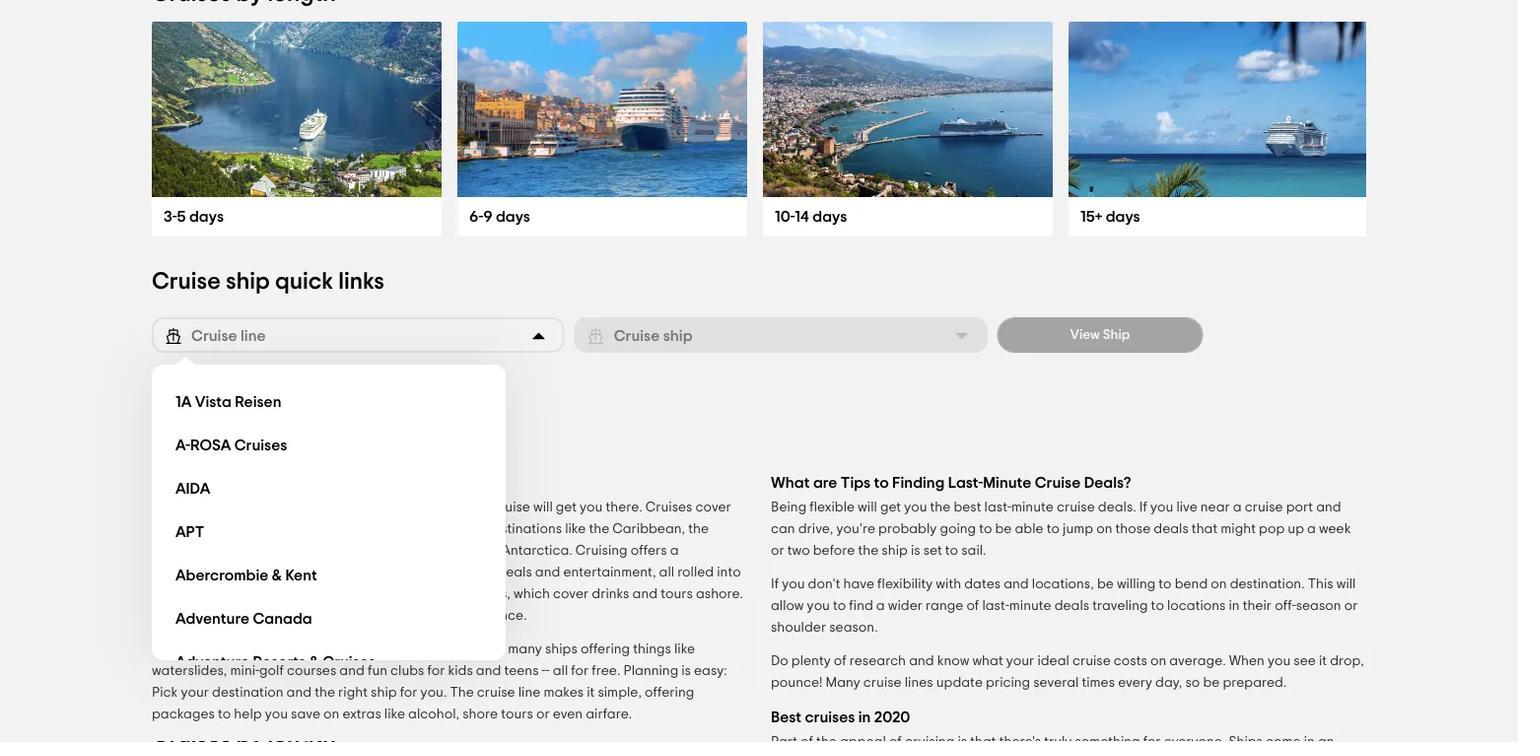 Task type: describe. For each thing, give the bounding box(es) containing it.
for up clubs
[[404, 643, 422, 657]]

best
[[771, 710, 801, 726]]

locations
[[1167, 599, 1226, 613]]

a right are,
[[480, 501, 489, 515]]

alcohol,
[[408, 708, 459, 722]]

a right offers on the left
[[670, 544, 679, 558]]

passengers
[[325, 522, 398, 536]]

prepared.
[[1223, 676, 1287, 690]]

get inside if you have a place on your bucket list, chances are, a cruise will get you there. cruises cover the world, taking millions of passengers each year to destinations like the caribbean, the bahamas, alaska, europe, the mediterranean and even antarctica. cruising offers a tremendous value, with trips that include your lodging, meals and entertainment, all rolled into one. some cruise lines even offer fully inclusive vacations, which cover drinks and tours ashore. cruising means seeing the world while unpacking only once.
[[556, 501, 577, 515]]

the down there.
[[589, 522, 609, 536]]

be inside if you don't have flexibility with dates and locations, be willing to bend on destination. this will allow you to find a wider range of last-minute deals traveling to locations in their off-season or shoulder season.
[[1097, 578, 1114, 591]]

antarctica.
[[501, 544, 572, 558]]

for left free.
[[571, 664, 589, 678]]

allow
[[771, 599, 804, 613]]

or inside cruises also provide a wonderful option for families, with many ships offering things like waterslides, mini-golf courses and fun clubs for kids and teens -- all for free. planning is easy: pick your destination and the right ship for you. the cruise line makes it simple, offering packages to help you save on extras like alcohol, shore tours or even airfare.
[[536, 708, 550, 722]]

set
[[923, 544, 942, 558]]

cruise down the abercrombie & kent
[[220, 588, 259, 601]]

cruises also provide a wonderful option for families, with many ships offering things like waterslides, mini-golf courses and fun clubs for kids and teens -- all for free. planning is easy: pick your destination and the right ship for you. the cruise line makes it simple, offering packages to help you save on extras like alcohol, shore tours or even airfare.
[[152, 643, 727, 722]]

cruise ship button
[[574, 317, 987, 353]]

you inside do plenty of research and know what your ideal cruise costs on average. when you see it drop, pounce! many cruise lines update pricing several times every day, so be prepared.
[[1268, 655, 1291, 668]]

best cruises in 2020
[[771, 710, 910, 726]]

2 horizontal spatial like
[[674, 643, 695, 657]]

to up sail.
[[979, 522, 992, 536]]

cruise up jump at the right bottom of the page
[[1057, 501, 1095, 515]]

drinks
[[592, 588, 629, 601]]

a up might in the bottom of the page
[[1233, 501, 1242, 515]]

a inside cruises also provide a wonderful option for families, with many ships offering things like waterslides, mini-golf courses and fun clubs for kids and teens -- all for free. planning is easy: pick your destination and the right ship for you. the cruise line makes it simple, offering packages to help you save on extras like alcohol, shore tours or even airfare.
[[283, 643, 292, 657]]

0 horizontal spatial cover
[[553, 588, 589, 601]]

being flexible will get you the best last-minute cruise deals. if you live near a cruise port and can drive, you're probably going to be able to jump on those deals that might pop up a week or two before the ship is set to sail.
[[771, 501, 1351, 558]]

update
[[936, 676, 983, 690]]

all inside if you have a place on your bucket list, chances are, a cruise will get you there. cruises cover the world, taking millions of passengers each year to destinations like the caribbean, the bahamas, alaska, europe, the mediterranean and even antarctica. cruising offers a tremendous value, with trips that include your lodging, meals and entertainment, all rolled into one. some cruise lines even offer fully inclusive vacations, which cover drinks and tours ashore. cruising means seeing the world while unpacking only once.
[[659, 566, 674, 580]]

if for bahamas,
[[152, 501, 160, 515]]

place
[[235, 501, 271, 515]]

pick
[[152, 686, 178, 700]]

flexible
[[810, 501, 855, 515]]

be inside being flexible will get you the best last-minute cruise deals. if you live near a cruise port and can drive, you're probably going to be able to jump on those deals that might pop up a week or two before the ship is set to sail.
[[995, 522, 1012, 536]]

and up right
[[339, 664, 365, 678]]

line inside dropdown button
[[241, 328, 266, 344]]

option
[[360, 643, 401, 657]]

tours inside if you have a place on your bucket list, chances are, a cruise will get you there. cruises cover the world, taking millions of passengers each year to destinations like the caribbean, the bahamas, alaska, europe, the mediterranean and even antarctica. cruising offers a tremendous value, with trips that include your lodging, meals and entertainment, all rolled into one. some cruise lines even offer fully inclusive vacations, which cover drinks and tours ashore. cruising means seeing the world while unpacking only once.
[[661, 588, 693, 601]]

caribbean,
[[612, 522, 685, 536]]

and right kids
[[476, 664, 501, 678]]

days for 6-9 days
[[496, 209, 530, 225]]

is inside being flexible will get you the best last-minute cruise deals. if you live near a cruise port and can drive, you're probably going to be able to jump on those deals that might pop up a week or two before the ship is set to sail.
[[911, 544, 920, 558]]

drive,
[[798, 522, 833, 536]]

in inside if you don't have flexibility with dates and locations, be willing to bend on destination. this will allow you to find a wider range of last-minute deals traveling to locations in their off-season or shoulder season.
[[1229, 599, 1240, 613]]

to left find
[[833, 599, 846, 613]]

each
[[401, 522, 434, 536]]

a-
[[175, 438, 190, 453]]

of inside if you have a place on your bucket list, chances are, a cruise will get you there. cruises cover the world, taking millions of passengers each year to destinations like the caribbean, the bahamas, alaska, europe, the mediterranean and even antarctica. cruising offers a tremendous value, with trips that include your lodging, meals and entertainment, all rolled into one. some cruise lines even offer fully inclusive vacations, which cover drinks and tours ashore. cruising means seeing the world while unpacking only once.
[[309, 522, 322, 536]]

and down the year
[[440, 544, 465, 558]]

going
[[940, 522, 976, 536]]

will inside if you don't have flexibility with dates and locations, be willing to bend on destination. this will allow you to find a wider range of last-minute deals traveling to locations in their off-season or shoulder season.
[[1336, 578, 1356, 591]]

costs
[[1114, 655, 1147, 668]]

2 vertical spatial cruising
[[152, 609, 204, 623]]

6-9 days
[[469, 209, 530, 225]]

a right up
[[1307, 522, 1316, 536]]

to down willing
[[1151, 599, 1164, 613]]

you up 'allow'
[[782, 578, 805, 591]]

days for 10-14 days
[[813, 209, 847, 225]]

10-
[[775, 209, 795, 225]]

families,
[[425, 643, 476, 657]]

bend
[[1175, 578, 1208, 591]]

list box containing 1a vista reisen
[[152, 365, 506, 684]]

world,
[[175, 522, 214, 536]]

chances
[[395, 501, 449, 515]]

are
[[813, 475, 837, 491]]

last- inside being flexible will get you the best last-minute cruise deals. if you live near a cruise port and can drive, you're probably going to be able to jump on those deals that might pop up a week or two before the ship is set to sail.
[[984, 501, 1011, 515]]

deals.
[[1098, 501, 1136, 515]]

if you don't have flexibility with dates and locations, be willing to bend on destination. this will allow you to find a wider range of last-minute deals traveling to locations in their off-season or shoulder season.
[[771, 578, 1358, 635]]

for down clubs
[[400, 686, 418, 700]]

port
[[1286, 501, 1313, 515]]

deals inside being flexible will get you the best last-minute cruise deals. if you live near a cruise port and can drive, you're probably going to be able to jump on those deals that might pop up a week or two before the ship is set to sail.
[[1154, 522, 1189, 536]]

ship inside cruises also provide a wonderful option for families, with many ships offering things like waterslides, mini-golf courses and fun clubs for kids and teens -- all for free. planning is easy: pick your destination and the right ship for you. the cruise line makes it simple, offering packages to help you save on extras like alcohol, shore tours or even airfare.
[[371, 686, 397, 700]]

1 horizontal spatial offering
[[645, 686, 694, 700]]

also
[[202, 643, 228, 657]]

the down what are tips to finding last-minute cruise deals?
[[930, 501, 951, 515]]

the down you're
[[858, 544, 879, 558]]

help
[[234, 708, 262, 722]]

this
[[1308, 578, 1333, 591]]

offer
[[326, 588, 356, 601]]

entertainment,
[[563, 566, 656, 580]]

your up inclusive
[[409, 566, 437, 580]]

year
[[437, 522, 465, 536]]

3-
[[164, 209, 177, 225]]

lines inside if you have a place on your bucket list, chances are, a cruise will get you there. cruises cover the world, taking millions of passengers each year to destinations like the caribbean, the bahamas, alaska, europe, the mediterranean and even antarctica. cruising offers a tremendous value, with trips that include your lodging, meals and entertainment, all rolled into one. some cruise lines even offer fully inclusive vacations, which cover drinks and tours ashore. cruising means seeing the world while unpacking only once.
[[262, 588, 290, 601]]

deals inside if you don't have flexibility with dates and locations, be willing to bend on destination. this will allow you to find a wider range of last-minute deals traveling to locations in their off-season or shoulder season.
[[1054, 599, 1089, 613]]

9
[[483, 209, 492, 225]]

ship inside being flexible will get you the best last-minute cruise deals. if you live near a cruise port and can drive, you're probably going to be able to jump on those deals that might pop up a week or two before the ship is set to sail.
[[882, 544, 908, 558]]

trips
[[299, 566, 327, 580]]

are,
[[452, 501, 477, 515]]

unpacking
[[393, 609, 459, 623]]

take
[[187, 475, 218, 491]]

things
[[633, 643, 671, 657]]

with inside if you have a place on your bucket list, chances are, a cruise will get you there. cruises cover the world, taking millions of passengers each year to destinations like the caribbean, the bahamas, alaska, europe, the mediterranean and even antarctica. cruising offers a tremendous value, with trips that include your lodging, meals and entertainment, all rolled into one. some cruise lines even offer fully inclusive vacations, which cover drinks and tours ashore. cruising means seeing the world while unpacking only once.
[[271, 566, 296, 580]]

0 horizontal spatial &
[[272, 568, 282, 584]]

makes
[[544, 686, 584, 700]]

destination
[[212, 686, 283, 700]]

for up you.
[[427, 664, 445, 678]]

1a vista reisen
[[175, 394, 281, 410]]

packages
[[152, 708, 215, 722]]

that inside if you have a place on your bucket list, chances are, a cruise will get you there. cruises cover the world, taking millions of passengers each year to destinations like the caribbean, the bahamas, alaska, europe, the mediterranean and even antarctica. cruising offers a tremendous value, with trips that include your lodging, meals and entertainment, all rolled into one. some cruise lines even offer fully inclusive vacations, which cover drinks and tours ashore. cruising means seeing the world while unpacking only once.
[[330, 566, 356, 580]]

aida
[[175, 481, 210, 497]]

to right able
[[1047, 522, 1060, 536]]

europe,
[[267, 544, 316, 558]]

and inside being flexible will get you the best last-minute cruise deals. if you live near a cruise port and can drive, you're probably going to be able to jump on those deals that might pop up a week or two before the ship is set to sail.
[[1316, 501, 1341, 515]]

jump
[[1063, 522, 1093, 536]]

lines inside do plenty of research and know what your ideal cruise costs on average. when you see it drop, pounce! many cruise lines update pricing several times every day, so be prepared.
[[905, 676, 933, 690]]

you down don't on the bottom of page
[[807, 599, 830, 613]]

willing
[[1117, 578, 1156, 591]]

3-5 days
[[164, 209, 224, 225]]

2 vertical spatial like
[[384, 708, 405, 722]]

save
[[291, 708, 320, 722]]

ship
[[1103, 328, 1130, 342]]

why
[[152, 475, 183, 491]]

resorts
[[253, 655, 306, 670]]

and down antarctica.
[[535, 566, 560, 580]]

on inside do plenty of research and know what your ideal cruise costs on average. when you see it drop, pounce! many cruise lines update pricing several times every day, so be prepared.
[[1150, 655, 1166, 668]]

15+
[[1080, 209, 1102, 225]]

some
[[182, 588, 217, 601]]

the inside cruises also provide a wonderful option for families, with many ships offering things like waterslides, mini-golf courses and fun clubs for kids and teens -- all for free. planning is easy: pick your destination and the right ship for you. the cruise line makes it simple, offering packages to help you save on extras like alcohol, shore tours or even airfare.
[[315, 686, 335, 700]]

cruise ship quick links
[[152, 270, 384, 294]]

0 vertical spatial offering
[[580, 643, 630, 657]]

before
[[813, 544, 855, 558]]

1a
[[175, 394, 192, 410]]

cruise down research
[[863, 676, 902, 690]]

your inside do plenty of research and know what your ideal cruise costs on average. when you see it drop, pounce! many cruise lines update pricing several times every day, so be prepared.
[[1006, 655, 1034, 668]]

two
[[787, 544, 810, 558]]

list,
[[371, 501, 392, 515]]

the left apt
[[152, 522, 172, 536]]

cruise for cruise line
[[191, 328, 237, 344]]

1 vertical spatial in
[[858, 710, 871, 726]]

you're
[[836, 522, 875, 536]]

several
[[1033, 676, 1079, 690]]

the up rolled
[[688, 522, 709, 536]]

you.
[[421, 686, 447, 700]]

5
[[177, 209, 186, 225]]

their
[[1243, 599, 1272, 613]]

if you have a place on your bucket list, chances are, a cruise will get you there. cruises cover the world, taking millions of passengers each year to destinations like the caribbean, the bahamas, alaska, europe, the mediterranean and even antarctica. cruising offers a tremendous value, with trips that include your lodging, meals and entertainment, all rolled into one. some cruise lines even offer fully inclusive vacations, which cover drinks and tours ashore. cruising means seeing the world while unpacking only once.
[[152, 501, 743, 623]]

of inside if you don't have flexibility with dates and locations, be willing to bend on destination. this will allow you to find a wider range of last-minute deals traveling to locations in their off-season or shoulder season.
[[966, 599, 979, 613]]

of inside do plenty of research and know what your ideal cruise costs on average. when you see it drop, pounce! many cruise lines update pricing several times every day, so be prepared.
[[834, 655, 846, 668]]

do plenty of research and know what your ideal cruise costs on average. when you see it drop, pounce! many cruise lines update pricing several times every day, so be prepared.
[[771, 655, 1364, 690]]

last-
[[948, 475, 983, 491]]

the
[[450, 686, 474, 700]]

cruises up why take a cruise vacation?
[[234, 438, 287, 453]]

adventure for adventure resorts & cruises
[[175, 655, 249, 670]]

cruises up right
[[323, 655, 375, 670]]

into
[[717, 566, 741, 580]]

taking
[[217, 522, 256, 536]]

being
[[771, 501, 807, 515]]



Task type: vqa. For each thing, say whether or not it's contained in the screenshot.
able
yes



Task type: locate. For each thing, give the bounding box(es) containing it.
to inside if you have a place on your bucket list, chances are, a cruise will get you there. cruises cover the world, taking millions of passengers each year to destinations like the caribbean, the bahamas, alaska, europe, the mediterranean and even antarctica. cruising offers a tremendous value, with trips that include your lodging, meals and entertainment, all rolled into one. some cruise lines even offer fully inclusive vacations, which cover drinks and tours ashore. cruising means seeing the world while unpacking only once.
[[468, 522, 481, 536]]

have inside if you have a place on your bucket list, chances are, a cruise will get you there. cruises cover the world, taking millions of passengers each year to destinations like the caribbean, the bahamas, alaska, europe, the mediterranean and even antarctica. cruising offers a tremendous value, with trips that include your lodging, meals and entertainment, all rolled into one. some cruise lines even offer fully inclusive vacations, which cover drinks and tours ashore. cruising means seeing the world while unpacking only once.
[[189, 501, 220, 515]]

will up destinations
[[533, 501, 553, 515]]

to right the tips
[[874, 475, 889, 491]]

1 days from the left
[[189, 209, 224, 225]]

tours
[[661, 588, 693, 601], [501, 708, 533, 722]]

or inside if you don't have flexibility with dates and locations, be willing to bend on destination. this will allow you to find a wider range of last-minute deals traveling to locations in their off-season or shoulder season.
[[1344, 599, 1358, 613]]

cruises inside cruises also provide a wonderful option for families, with many ships offering things like waterslides, mini-golf courses and fun clubs for kids and teens -- all for free. planning is easy: pick your destination and the right ship for you. the cruise line makes it simple, offering packages to help you save on extras like alcohol, shore tours or even airfare.
[[152, 643, 199, 657]]

or
[[771, 544, 784, 558], [1344, 599, 1358, 613], [536, 708, 550, 722]]

deals down live
[[1154, 522, 1189, 536]]

with inside if you don't have flexibility with dates and locations, be willing to bend on destination. this will allow you to find a wider range of last-minute deals traveling to locations in their off-season or shoulder season.
[[936, 578, 961, 591]]

your up pricing
[[1006, 655, 1034, 668]]

1 horizontal spatial in
[[1229, 599, 1240, 613]]

like up antarctica.
[[565, 522, 586, 536]]

to
[[874, 475, 889, 491], [468, 522, 481, 536], [979, 522, 992, 536], [1047, 522, 1060, 536], [945, 544, 958, 558], [1159, 578, 1172, 591], [833, 599, 846, 613], [1151, 599, 1164, 613], [218, 708, 231, 722]]

line down teens
[[518, 686, 540, 700]]

cruises inside if you have a place on your bucket list, chances are, a cruise will get you there. cruises cover the world, taking millions of passengers each year to destinations like the caribbean, the bahamas, alaska, europe, the mediterranean and even antarctica. cruising offers a tremendous value, with trips that include your lodging, meals and entertainment, all rolled into one. some cruise lines even offer fully inclusive vacations, which cover drinks and tours ashore. cruising means seeing the world while unpacking only once.
[[646, 501, 692, 515]]

simple,
[[598, 686, 642, 700]]

2020
[[874, 710, 910, 726]]

right
[[338, 686, 368, 700]]

it down free.
[[587, 686, 595, 700]]

a right take
[[221, 475, 231, 491]]

your inside cruises also provide a wonderful option for families, with many ships offering things like waterslides, mini-golf courses and fun clubs for kids and teens -- all for free. planning is easy: pick your destination and the right ship for you. the cruise line makes it simple, offering packages to help you save on extras like alcohol, shore tours or even airfare.
[[181, 686, 209, 700]]

0 horizontal spatial like
[[384, 708, 405, 722]]

with
[[271, 566, 296, 580], [936, 578, 961, 591], [479, 643, 505, 657]]

0 vertical spatial &
[[272, 568, 282, 584]]

1 - from the left
[[542, 664, 546, 678]]

1 vertical spatial that
[[330, 566, 356, 580]]

0 horizontal spatial of
[[309, 522, 322, 536]]

3 days from the left
[[813, 209, 847, 225]]

get inside being flexible will get you the best last-minute cruise deals. if you live near a cruise port and can drive, you're probably going to be able to jump on those deals that might pop up a week or two before the ship is set to sail.
[[880, 501, 901, 515]]

bahamas,
[[152, 544, 215, 558]]

1 horizontal spatial that
[[1192, 522, 1218, 536]]

guide
[[245, 420, 310, 444]]

1 vertical spatial even
[[293, 588, 323, 601]]

2 horizontal spatial even
[[553, 708, 583, 722]]

last- down minute
[[984, 501, 1011, 515]]

0 vertical spatial lines
[[262, 588, 290, 601]]

1 horizontal spatial lines
[[905, 676, 933, 690]]

1 vertical spatial lines
[[905, 676, 933, 690]]

locations,
[[1032, 578, 1094, 591]]

0 vertical spatial in
[[1229, 599, 1240, 613]]

1 horizontal spatial be
[[1097, 578, 1114, 591]]

kids
[[448, 664, 473, 678]]

cruise ship
[[614, 328, 692, 344]]

2 horizontal spatial will
[[1336, 578, 1356, 591]]

deals down locations, at the right bottom of page
[[1054, 599, 1089, 613]]

cruise up destinations
[[492, 501, 530, 515]]

it right see on the bottom of page
[[1319, 655, 1327, 668]]

if inside if you don't have flexibility with dates and locations, be willing to bend on destination. this will allow you to find a wider range of last-minute deals traveling to locations in their off-season or shoulder season.
[[771, 578, 779, 591]]

have inside if you don't have flexibility with dates and locations, be willing to bend on destination. this will allow you to find a wider range of last-minute deals traveling to locations in their off-season or shoulder season.
[[843, 578, 874, 591]]

0 vertical spatial even
[[468, 544, 498, 558]]

many
[[508, 643, 542, 657]]

cruising guide
[[152, 420, 310, 444]]

the left world
[[296, 609, 317, 623]]

teens
[[504, 664, 539, 678]]

1 vertical spatial tours
[[501, 708, 533, 722]]

all down offers on the left
[[659, 566, 674, 580]]

2 horizontal spatial with
[[936, 578, 961, 591]]

your down vacation?
[[293, 501, 322, 515]]

0 vertical spatial deals
[[1154, 522, 1189, 536]]

pricing
[[986, 676, 1030, 690]]

1 adventure from the top
[[175, 611, 249, 627]]

0 horizontal spatial deals
[[1054, 599, 1089, 613]]

research
[[850, 655, 906, 668]]

0 vertical spatial it
[[1319, 655, 1327, 668]]

offering down planning
[[645, 686, 694, 700]]

can
[[771, 522, 795, 536]]

1 vertical spatial or
[[1344, 599, 1358, 613]]

view
[[1070, 328, 1100, 342]]

and up save
[[286, 686, 312, 700]]

on
[[274, 501, 290, 515], [1096, 522, 1112, 536], [1211, 578, 1227, 591], [1150, 655, 1166, 668], [323, 708, 339, 722]]

is left easy:
[[681, 664, 691, 678]]

average.
[[1169, 655, 1226, 668]]

provide
[[231, 643, 280, 657]]

day,
[[1155, 676, 1182, 690]]

cover right "which"
[[553, 588, 589, 601]]

traveling
[[1092, 599, 1148, 613]]

means
[[207, 609, 248, 623]]

0 vertical spatial be
[[995, 522, 1012, 536]]

only
[[462, 609, 489, 623]]

minute inside being flexible will get you the best last-minute cruise deals. if you live near a cruise port and can drive, you're probably going to be able to jump on those deals that might pop up a week or two before the ship is set to sail.
[[1011, 501, 1054, 515]]

you down why
[[163, 501, 186, 515]]

1 vertical spatial be
[[1097, 578, 1114, 591]]

0 vertical spatial line
[[241, 328, 266, 344]]

cruise line
[[191, 328, 266, 344]]

or inside being flexible will get you the best last-minute cruise deals. if you live near a cruise port and can drive, you're probably going to be able to jump on those deals that might pop up a week or two before the ship is set to sail.
[[771, 544, 784, 558]]

with inside cruises also provide a wonderful option for families, with many ships offering things like waterslides, mini-golf courses and fun clubs for kids and teens -- all for free. planning is easy: pick your destination and the right ship for you. the cruise line makes it simple, offering packages to help you save on extras like alcohol, shore tours or even airfare.
[[479, 643, 505, 657]]

cruising down the 1a
[[152, 420, 240, 444]]

tours down rolled
[[661, 588, 693, 601]]

days right 9
[[496, 209, 530, 225]]

1 horizontal spatial get
[[880, 501, 901, 515]]

kent
[[285, 568, 317, 584]]

4 days from the left
[[1106, 209, 1140, 225]]

world
[[320, 609, 355, 623]]

season
[[1296, 599, 1341, 613]]

have down aida
[[189, 501, 220, 515]]

that
[[1192, 522, 1218, 536], [330, 566, 356, 580]]

cruise up shore on the left of page
[[477, 686, 515, 700]]

& right resorts
[[309, 655, 319, 670]]

15+ days
[[1080, 209, 1140, 225]]

to right set
[[945, 544, 958, 558]]

0 vertical spatial like
[[565, 522, 586, 536]]

if for off-
[[771, 578, 779, 591]]

0 vertical spatial tours
[[661, 588, 693, 601]]

1 vertical spatial last-
[[982, 599, 1009, 613]]

it inside do plenty of research and know what your ideal cruise costs on average. when you see it drop, pounce! many cruise lines update pricing several times every day, so be prepared.
[[1319, 655, 1327, 668]]

fun
[[368, 664, 387, 678]]

be left able
[[995, 522, 1012, 536]]

minute inside if you don't have flexibility with dates and locations, be willing to bend on destination. this will allow you to find a wider range of last-minute deals traveling to locations in their off-season or shoulder season.
[[1009, 599, 1051, 613]]

0 vertical spatial cruising
[[152, 420, 240, 444]]

1 horizontal spatial &
[[309, 655, 319, 670]]

line inside cruises also provide a wonderful option for families, with many ships offering things like waterslides, mini-golf courses and fun clubs for kids and teens -- all for free. planning is easy: pick your destination and the right ship for you. the cruise line makes it simple, offering packages to help you save on extras like alcohol, shore tours or even airfare.
[[518, 686, 540, 700]]

0 horizontal spatial lines
[[262, 588, 290, 601]]

drop,
[[1330, 655, 1364, 668]]

will inside if you have a place on your bucket list, chances are, a cruise will get you there. cruises cover the world, taking millions of passengers each year to destinations like the caribbean, the bahamas, alaska, europe, the mediterranean and even antarctica. cruising offers a tremendous value, with trips that include your lodging, meals and entertainment, all rolled into one. some cruise lines even offer fully inclusive vacations, which cover drinks and tours ashore. cruising means seeing the world while unpacking only once.
[[533, 501, 553, 515]]

1 horizontal spatial line
[[518, 686, 540, 700]]

sail.
[[961, 544, 986, 558]]

0 vertical spatial of
[[309, 522, 322, 536]]

if inside being flexible will get you the best last-minute cruise deals. if you live near a cruise port and can drive, you're probably going to be able to jump on those deals that might pop up a week or two before the ship is set to sail.
[[1139, 501, 1147, 515]]

0 horizontal spatial even
[[293, 588, 323, 601]]

2 horizontal spatial of
[[966, 599, 979, 613]]

vista
[[195, 394, 231, 410]]

extras
[[342, 708, 381, 722]]

0 horizontal spatial with
[[271, 566, 296, 580]]

days
[[189, 209, 224, 225], [496, 209, 530, 225], [813, 209, 847, 225], [1106, 209, 1140, 225]]

2 horizontal spatial or
[[1344, 599, 1358, 613]]

1 vertical spatial adventure
[[175, 655, 249, 670]]

get up probably
[[880, 501, 901, 515]]

0 horizontal spatial tours
[[501, 708, 533, 722]]

with left the many at the bottom
[[479, 643, 505, 657]]

vacations,
[[445, 588, 511, 601]]

destination.
[[1230, 578, 1305, 591]]

line down the cruise ship quick links
[[241, 328, 266, 344]]

of down dates
[[966, 599, 979, 613]]

season.
[[829, 621, 878, 635]]

2 vertical spatial be
[[1203, 676, 1220, 690]]

with down europe,
[[271, 566, 296, 580]]

that inside being flexible will get you the best last-minute cruise deals. if you live near a cruise port and can drive, you're probably going to be able to jump on those deals that might pop up a week or two before the ship is set to sail.
[[1192, 522, 1218, 536]]

rosa
[[190, 438, 231, 453]]

it
[[1319, 655, 1327, 668], [587, 686, 595, 700]]

the up trips
[[319, 544, 339, 558]]

like inside if you have a place on your bucket list, chances are, a cruise will get you there. cruises cover the world, taking millions of passengers each year to destinations like the caribbean, the bahamas, alaska, europe, the mediterranean and even antarctica. cruising offers a tremendous value, with trips that include your lodging, meals and entertainment, all rolled into one. some cruise lines even offer fully inclusive vacations, which cover drinks and tours ashore. cruising means seeing the world while unpacking only once.
[[565, 522, 586, 536]]

on up millions
[[274, 501, 290, 515]]

be inside do plenty of research and know what your ideal cruise costs on average. when you see it drop, pounce! many cruise lines update pricing several times every day, so be prepared.
[[1203, 676, 1220, 690]]

2 horizontal spatial be
[[1203, 676, 1220, 690]]

2 vertical spatial or
[[536, 708, 550, 722]]

last- inside if you don't have flexibility with dates and locations, be willing to bend on destination. this will allow you to find a wider range of last-minute deals traveling to locations in their off-season or shoulder season.
[[982, 599, 1009, 613]]

1 vertical spatial deals
[[1054, 599, 1089, 613]]

ashore.
[[696, 588, 743, 601]]

or right season
[[1344, 599, 1358, 613]]

- right teens
[[542, 664, 546, 678]]

cruise inside popup button
[[614, 328, 660, 344]]

0 horizontal spatial line
[[241, 328, 266, 344]]

all down ships
[[553, 664, 568, 678]]

clubs
[[390, 664, 424, 678]]

even
[[468, 544, 498, 558], [293, 588, 323, 601], [553, 708, 583, 722]]

days for 3-5 days
[[189, 209, 224, 225]]

cruise
[[235, 475, 278, 491], [492, 501, 530, 515], [1057, 501, 1095, 515], [1245, 501, 1283, 515], [220, 588, 259, 601], [1072, 655, 1111, 668], [863, 676, 902, 690], [477, 686, 515, 700]]

week
[[1319, 522, 1351, 536]]

if down why
[[152, 501, 160, 515]]

cruises up waterslides,
[[152, 643, 199, 657]]

0 horizontal spatial have
[[189, 501, 220, 515]]

a inside if you don't have flexibility with dates and locations, be willing to bend on destination. this will allow you to find a wider range of last-minute deals traveling to locations in their off-season or shoulder season.
[[876, 599, 885, 613]]

0 horizontal spatial be
[[995, 522, 1012, 536]]

1 vertical spatial minute
[[1009, 599, 1051, 613]]

to left bend
[[1159, 578, 1172, 591]]

1 vertical spatial like
[[674, 643, 695, 657]]

pounce!
[[771, 676, 823, 690]]

1 horizontal spatial it
[[1319, 655, 1327, 668]]

0 vertical spatial cover
[[695, 501, 731, 515]]

0 vertical spatial all
[[659, 566, 674, 580]]

1 horizontal spatial even
[[468, 544, 498, 558]]

on down deals.
[[1096, 522, 1112, 536]]

6-9 days link
[[469, 209, 530, 225]]

cruise up the times on the right of the page
[[1072, 655, 1111, 668]]

1 horizontal spatial is
[[911, 544, 920, 558]]

shoulder
[[771, 621, 826, 635]]

minute up able
[[1011, 501, 1054, 515]]

millions
[[259, 522, 306, 536]]

even down makes
[[553, 708, 583, 722]]

and left know
[[909, 655, 934, 668]]

days right 14
[[813, 209, 847, 225]]

like right things
[[674, 643, 695, 657]]

cruises up caribbean,
[[646, 501, 692, 515]]

a up taking
[[223, 501, 232, 515]]

cruise inside cruises also provide a wonderful option for families, with many ships offering things like waterslides, mini-golf courses and fun clubs for kids and teens -- all for free. planning is easy: pick your destination and the right ship for you. the cruise line makes it simple, offering packages to help you save on extras like alcohol, shore tours or even airfare.
[[477, 686, 515, 700]]

you left live
[[1150, 501, 1173, 515]]

minute
[[983, 475, 1031, 491]]

what are tips to finding last-minute cruise deals?
[[771, 475, 1131, 491]]

2 vertical spatial of
[[834, 655, 846, 668]]

2 adventure from the top
[[175, 655, 249, 670]]

you inside cruises also provide a wonderful option for families, with many ships offering things like waterslides, mini-golf courses and fun clubs for kids and teens -- all for free. planning is easy: pick your destination and the right ship for you. the cruise line makes it simple, offering packages to help you save on extras like alcohol, shore tours or even airfare.
[[265, 708, 288, 722]]

&
[[272, 568, 282, 584], [309, 655, 319, 670]]

cruise up place on the bottom of the page
[[235, 475, 278, 491]]

if inside if you have a place on your bucket list, chances are, a cruise will get you there. cruises cover the world, taking millions of passengers each year to destinations like the caribbean, the bahamas, alaska, europe, the mediterranean and even antarctica. cruising offers a tremendous value, with trips that include your lodging, meals and entertainment, all rolled into one. some cruise lines even offer fully inclusive vacations, which cover drinks and tours ashore. cruising means seeing the world while unpacking only once.
[[152, 501, 160, 515]]

the
[[930, 501, 951, 515], [152, 522, 172, 536], [589, 522, 609, 536], [688, 522, 709, 536], [319, 544, 339, 558], [858, 544, 879, 558], [296, 609, 317, 623], [315, 686, 335, 700]]

minute
[[1011, 501, 1054, 515], [1009, 599, 1051, 613]]

plenty
[[791, 655, 831, 668]]

your down waterslides,
[[181, 686, 209, 700]]

probably
[[878, 522, 937, 536]]

with up range
[[936, 578, 961, 591]]

1 vertical spatial &
[[309, 655, 319, 670]]

adventure down some
[[175, 611, 249, 627]]

cruise inside dropdown button
[[191, 328, 237, 344]]

1 horizontal spatial or
[[771, 544, 784, 558]]

2 - from the left
[[546, 664, 550, 678]]

1 horizontal spatial will
[[858, 501, 877, 515]]

and right the drinks
[[632, 588, 658, 601]]

adventure
[[175, 611, 249, 627], [175, 655, 249, 670]]

0 horizontal spatial all
[[553, 664, 568, 678]]

1 horizontal spatial deals
[[1154, 522, 1189, 536]]

0 vertical spatial or
[[771, 544, 784, 558]]

0 horizontal spatial is
[[681, 664, 691, 678]]

every
[[1118, 676, 1152, 690]]

lines up the seeing
[[262, 588, 290, 601]]

even up lodging, on the bottom of page
[[468, 544, 498, 558]]

on inside if you have a place on your bucket list, chances are, a cruise will get you there. cruises cover the world, taking millions of passengers each year to destinations like the caribbean, the bahamas, alaska, europe, the mediterranean and even antarctica. cruising offers a tremendous value, with trips that include your lodging, meals and entertainment, all rolled into one. some cruise lines even offer fully inclusive vacations, which cover drinks and tours ashore. cruising means seeing the world while unpacking only once.
[[274, 501, 290, 515]]

2 horizontal spatial if
[[1139, 501, 1147, 515]]

0 vertical spatial minute
[[1011, 501, 1054, 515]]

is left set
[[911, 544, 920, 558]]

that up offer
[[330, 566, 356, 580]]

1 horizontal spatial if
[[771, 578, 779, 591]]

times
[[1082, 676, 1115, 690]]

to inside cruises also provide a wonderful option for families, with many ships offering things like waterslides, mini-golf courses and fun clubs for kids and teens -- all for free. planning is easy: pick your destination and the right ship for you. the cruise line makes it simple, offering packages to help you save on extras like alcohol, shore tours or even airfare.
[[218, 708, 231, 722]]

1 horizontal spatial with
[[479, 643, 505, 657]]

0 vertical spatial last-
[[984, 501, 1011, 515]]

cruise for cruise ship quick links
[[152, 270, 221, 294]]

if up 'allow'
[[771, 578, 779, 591]]

range
[[926, 599, 963, 613]]

on inside being flexible will get you the best last-minute cruise deals. if you live near a cruise port and can drive, you're probably going to be able to jump on those deals that might pop up a week or two before the ship is set to sail.
[[1096, 522, 1112, 536]]

and right dates
[[1004, 578, 1029, 591]]

to right the year
[[468, 522, 481, 536]]

1 horizontal spatial all
[[659, 566, 674, 580]]

apt
[[175, 524, 204, 540]]

1 vertical spatial have
[[843, 578, 874, 591]]

waterslides,
[[152, 664, 227, 678]]

on right save
[[323, 708, 339, 722]]

1 get from the left
[[556, 501, 577, 515]]

a
[[221, 475, 231, 491], [223, 501, 232, 515], [480, 501, 489, 515], [1233, 501, 1242, 515], [1307, 522, 1316, 536], [670, 544, 679, 558], [876, 599, 885, 613], [283, 643, 292, 657]]

of up europe,
[[309, 522, 322, 536]]

2 days from the left
[[496, 209, 530, 225]]

ship inside popup button
[[663, 328, 692, 344]]

in left 2020
[[858, 710, 871, 726]]

the down courses
[[315, 686, 335, 700]]

links
[[338, 270, 384, 294]]

on inside cruises also provide a wonderful option for families, with many ships offering things like waterslides, mini-golf courses and fun clubs for kids and teens -- all for free. planning is easy: pick your destination and the right ship for you. the cruise line makes it simple, offering packages to help you save on extras like alcohol, shore tours or even airfare.
[[323, 708, 339, 722]]

0 vertical spatial have
[[189, 501, 220, 515]]

2 vertical spatial even
[[553, 708, 583, 722]]

0 horizontal spatial it
[[587, 686, 595, 700]]

if up those
[[1139, 501, 1147, 515]]

will inside being flexible will get you the best last-minute cruise deals. if you live near a cruise port and can drive, you're probably going to be able to jump on those deals that might pop up a week or two before the ship is set to sail.
[[858, 501, 877, 515]]

0 horizontal spatial that
[[330, 566, 356, 580]]

fully
[[359, 588, 385, 601]]

you left there.
[[580, 501, 603, 515]]

0 vertical spatial that
[[1192, 522, 1218, 536]]

days right 15+
[[1106, 209, 1140, 225]]

and
[[1316, 501, 1341, 515], [440, 544, 465, 558], [535, 566, 560, 580], [1004, 578, 1029, 591], [632, 588, 658, 601], [909, 655, 934, 668], [339, 664, 365, 678], [476, 664, 501, 678], [286, 686, 312, 700]]

canada
[[253, 611, 312, 627]]

of up many
[[834, 655, 846, 668]]

like right extras
[[384, 708, 405, 722]]

1 vertical spatial it
[[587, 686, 595, 700]]

a up golf
[[283, 643, 292, 657]]

1 horizontal spatial of
[[834, 655, 846, 668]]

have up find
[[843, 578, 874, 591]]

adventure for adventure canada
[[175, 611, 249, 627]]

you up probably
[[904, 501, 927, 515]]

adventure canada
[[175, 611, 312, 627]]

all inside cruises also provide a wonderful option for families, with many ships offering things like waterslides, mini-golf courses and fun clubs for kids and teens -- all for free. planning is easy: pick your destination and the right ship for you. the cruise line makes it simple, offering packages to help you save on extras like alcohol, shore tours or even airfare.
[[553, 664, 568, 678]]

cruise up pop
[[1245, 501, 1283, 515]]

-
[[542, 664, 546, 678], [546, 664, 550, 678]]

on inside if you don't have flexibility with dates and locations, be willing to bend on destination. this will allow you to find a wider range of last-minute deals traveling to locations in their off-season or shoulder season.
[[1211, 578, 1227, 591]]

and inside if you don't have flexibility with dates and locations, be willing to bend on destination. this will allow you to find a wider range of last-minute deals traveling to locations in their off-season or shoulder season.
[[1004, 578, 1029, 591]]

1 vertical spatial offering
[[645, 686, 694, 700]]

1 vertical spatial cover
[[553, 588, 589, 601]]

be up traveling
[[1097, 578, 1114, 591]]

0 horizontal spatial will
[[533, 501, 553, 515]]

a right find
[[876, 599, 885, 613]]

1 horizontal spatial like
[[565, 522, 586, 536]]

ideal
[[1037, 655, 1069, 668]]

you right help
[[265, 708, 288, 722]]

0 vertical spatial is
[[911, 544, 920, 558]]

0 horizontal spatial get
[[556, 501, 577, 515]]

0 horizontal spatial offering
[[580, 643, 630, 657]]

0 horizontal spatial if
[[152, 501, 160, 515]]

will right the this
[[1336, 578, 1356, 591]]

1 horizontal spatial have
[[843, 578, 874, 591]]

1 horizontal spatial cover
[[695, 501, 731, 515]]

0 vertical spatial adventure
[[175, 611, 249, 627]]

2 get from the left
[[880, 501, 901, 515]]

1 vertical spatial cruising
[[575, 544, 628, 558]]

1 vertical spatial of
[[966, 599, 979, 613]]

0 horizontal spatial in
[[858, 710, 871, 726]]

is inside cruises also provide a wonderful option for families, with many ships offering things like waterslides, mini-golf courses and fun clubs for kids and teens -- all for free. planning is easy: pick your destination and the right ship for you. the cruise line makes it simple, offering packages to help you save on extras like alcohol, shore tours or even airfare.
[[681, 664, 691, 678]]

it inside cruises also provide a wonderful option for families, with many ships offering things like waterslides, mini-golf courses and fun clubs for kids and teens -- all for free. planning is easy: pick your destination and the right ship for you. the cruise line makes it simple, offering packages to help you save on extras like alcohol, shore tours or even airfare.
[[587, 686, 595, 700]]

tours inside cruises also provide a wonderful option for families, with many ships offering things like waterslides, mini-golf courses and fun clubs for kids and teens -- all for free. planning is easy: pick your destination and the right ship for you. the cruise line makes it simple, offering packages to help you save on extras like alcohol, shore tours or even airfare.
[[501, 708, 533, 722]]

cruising down one.
[[152, 609, 204, 623]]

1 vertical spatial line
[[518, 686, 540, 700]]

days right 5
[[189, 209, 224, 225]]

- down ships
[[546, 664, 550, 678]]

1 vertical spatial all
[[553, 664, 568, 678]]

cruise for cruise ship
[[614, 328, 660, 344]]

list box
[[152, 365, 506, 684]]

wider
[[888, 599, 923, 613]]

last- down dates
[[982, 599, 1009, 613]]

last-
[[984, 501, 1011, 515], [982, 599, 1009, 613]]

adventure resorts & cruises
[[175, 655, 375, 670]]

10-14 days link
[[775, 209, 847, 225]]

able
[[1015, 522, 1044, 536]]

and inside do plenty of research and know what your ideal cruise costs on average. when you see it drop, pounce! many cruise lines update pricing several times every day, so be prepared.
[[909, 655, 934, 668]]

0 horizontal spatial or
[[536, 708, 550, 722]]

so
[[1185, 676, 1200, 690]]

even inside cruises also provide a wonderful option for families, with many ships offering things like waterslides, mini-golf courses and fun clubs for kids and teens -- all for free. planning is easy: pick your destination and the right ship for you. the cruise line makes it simple, offering packages to help you save on extras like alcohol, shore tours or even airfare.
[[553, 708, 583, 722]]

one.
[[152, 588, 179, 601]]



